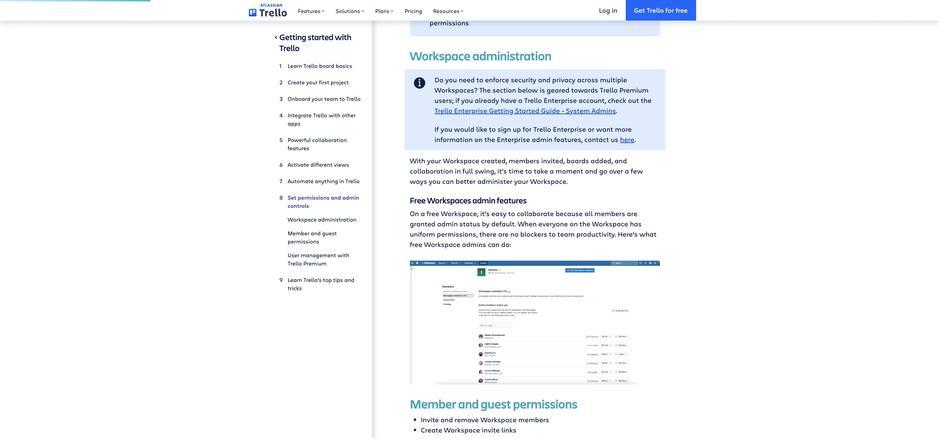 Task type: vqa. For each thing, say whether or not it's contained in the screenshot.
'Create your first project' LINK
yes



Task type: describe. For each thing, give the bounding box(es) containing it.
has
[[630, 219, 642, 229]]

do you need to enforce security and privacy across multiple workspaces? the section below is geared towards trello premium users; if you already have a trello enterprise account, check out the trello enterprise getting started guide - system admins .
[[435, 75, 652, 115]]

for inside if you would like to sign up for trello enterprise or want more information on the enterprise admin features, contact us
[[523, 125, 532, 134]]

user management with trello premium link
[[279, 248, 361, 270]]

2 horizontal spatial in
[[612, 6, 618, 14]]

your for create
[[306, 79, 318, 86]]

or
[[588, 125, 595, 134]]

account,
[[579, 96, 606, 105]]

plans
[[375, 7, 390, 14]]

already
[[475, 96, 499, 105]]

1 horizontal spatial free
[[427, 209, 439, 218]]

by
[[482, 219, 490, 229]]

collaboration inside powerful collaboration features
[[312, 136, 347, 143]]

resources
[[433, 7, 460, 14]]

guest inside "member and guest permissions"
[[322, 230, 337, 237]]

log in link
[[591, 0, 626, 21]]

would
[[454, 125, 474, 134]]

invite
[[421, 415, 439, 424]]

collaborate
[[517, 209, 554, 218]]

section
[[493, 85, 516, 95]]

uniform
[[410, 230, 435, 239]]

views
[[334, 161, 349, 168]]

sign
[[498, 125, 511, 134]]

default.
[[491, 219, 516, 229]]

full
[[463, 166, 473, 176]]

1 horizontal spatial for
[[666, 6, 674, 14]]

started
[[308, 32, 334, 43]]

and inside do you need to enforce security and privacy across multiple workspaces? the section below is geared towards trello premium users; if you already have a trello enterprise account, check out the trello enterprise getting started guide - system admins .
[[538, 75, 551, 84]]

trello down views
[[346, 177, 360, 185]]

granted
[[410, 219, 435, 229]]

trello down users;
[[435, 106, 452, 115]]

because
[[556, 209, 583, 218]]

0 horizontal spatial are
[[498, 230, 509, 239]]

atlassian trello image
[[249, 4, 287, 17]]

and inside members and guests permissions
[[462, 8, 474, 17]]

1 vertical spatial member and guest permissions
[[410, 396, 578, 412]]

enforce
[[485, 75, 509, 84]]

ways
[[410, 177, 427, 186]]

contact
[[584, 135, 609, 144]]

trello enterprise getting started guide - system admins link
[[435, 106, 616, 115]]

productivity.
[[576, 230, 616, 239]]

admins
[[592, 106, 616, 115]]

below
[[518, 85, 538, 95]]

up
[[513, 125, 521, 134]]

out
[[628, 96, 639, 105]]

1 horizontal spatial administration
[[473, 47, 552, 64]]

your for onboard
[[312, 95, 323, 102]]

tips
[[333, 276, 343, 283]]

system
[[566, 106, 590, 115]]

solutions button
[[330, 0, 370, 21]]

features inside powerful collaboration features
[[288, 144, 309, 152]]

. inside do you need to enforce security and privacy across multiple workspaces? the section below is geared towards trello premium users; if you already have a trello enterprise account, check out the trello enterprise getting started guide - system admins .
[[616, 106, 617, 115]]

create your first project link
[[279, 75, 361, 89]]

like
[[476, 125, 487, 134]]

members for created,
[[509, 156, 540, 165]]

plans button
[[370, 0, 399, 21]]

admins
[[462, 240, 486, 249]]

permissions inside members and guests permissions
[[430, 18, 469, 27]]

trello left board
[[304, 62, 318, 69]]

team inside the onboard your team to trello link
[[324, 95, 338, 102]]

pricing
[[405, 7, 422, 14]]

collaboration inside with your workspace created, members invited, boards added, and collaboration in full swing, it's time to take a moment and go over a few ways you can better administer your workspace.
[[410, 166, 453, 176]]

do
[[435, 75, 444, 84]]

a left few
[[625, 166, 629, 176]]

set permissions and admin controls link
[[279, 191, 361, 213]]

and left go
[[585, 166, 598, 176]]

invite
[[482, 425, 500, 435]]

1 horizontal spatial are
[[627, 209, 638, 218]]

integrate trello with other apps link
[[279, 108, 361, 130]]

is
[[540, 85, 545, 95]]

if
[[455, 96, 460, 105]]

started
[[515, 106, 539, 115]]

check
[[608, 96, 626, 105]]

to inside do you need to enforce security and privacy across multiple workspaces? the section below is geared towards trello premium users; if you already have a trello enterprise account, check out the trello enterprise getting started guide - system admins .
[[477, 75, 483, 84]]

the inside free workspaces admin features on a free workspace, it's easy to collaborate because all members are granted admin status by default. when everyone on the workspace has uniform permissions, there are no blockers to team productivity. here's what free workspace admins can do:
[[580, 219, 590, 229]]

members inside free workspaces admin features on a free workspace, it's easy to collaborate because all members are granted admin status by default. when everyone on the workspace has uniform permissions, there are no blockers to team productivity. here's what free workspace admins can do:
[[595, 209, 625, 218]]

onboard
[[288, 95, 310, 102]]

privacy
[[552, 75, 576, 84]]

the inside if you would like to sign up for trello enterprise or want more information on the enterprise admin features, contact us
[[484, 135, 495, 144]]

automate anything in trello
[[288, 177, 360, 185]]

to inside with your workspace created, members invited, boards added, and collaboration in full swing, it's time to take a moment and go over a few ways you can better administer your workspace.
[[525, 166, 532, 176]]

to inside if you would like to sign up for trello enterprise or want more information on the enterprise admin features, contact us
[[489, 125, 496, 134]]

trello inside getting started with trello
[[279, 43, 300, 54]]

workspace down remove
[[444, 425, 480, 435]]

premium inside do you need to enforce security and privacy across multiple workspaces? the section below is geared towards trello premium users; if you already have a trello enterprise account, check out the trello enterprise getting started guide - system admins .
[[619, 85, 649, 95]]

workspace up the do
[[410, 47, 471, 64]]

and up remove
[[458, 396, 479, 412]]

it's inside with your workspace created, members invited, boards added, and collaboration in full swing, it's time to take a moment and go over a few ways you can better administer your workspace.
[[498, 166, 507, 176]]

log
[[599, 6, 610, 14]]

on inside if you would like to sign up for trello enterprise or want more information on the enterprise admin features, contact us
[[475, 135, 483, 144]]

set
[[288, 194, 296, 201]]

a down invited,
[[550, 166, 554, 176]]

to down project
[[340, 95, 345, 102]]

added,
[[591, 156, 613, 165]]

everyone
[[539, 219, 568, 229]]

created,
[[481, 156, 507, 165]]

a inside free workspaces admin features on a free workspace, it's easy to collaborate because all members are granted admin status by default. when everyone on the workspace has uniform permissions, there are no blockers to team productivity. here's what free workspace admins can do:
[[421, 209, 425, 218]]

workspace.
[[530, 177, 568, 186]]

an image showing members for a trello workspace image
[[410, 261, 660, 385]]

trello right get at top
[[647, 6, 664, 14]]

basics
[[336, 62, 352, 69]]

swing,
[[475, 166, 496, 176]]

activate different views link
[[279, 158, 361, 172]]

getting inside getting started with trello
[[279, 32, 306, 43]]

onboard your team to trello
[[288, 95, 361, 102]]

activate
[[288, 161, 309, 168]]

-
[[562, 106, 564, 115]]

anything
[[315, 177, 338, 185]]

features button
[[292, 0, 330, 21]]

create inside create your first project link
[[288, 79, 305, 86]]

trello up 'other'
[[346, 95, 361, 102]]

in inside with your workspace created, members invited, boards added, and collaboration in full swing, it's time to take a moment and go over a few ways you can better administer your workspace.
[[455, 166, 461, 176]]

2 vertical spatial free
[[410, 240, 422, 249]]

trello down multiple
[[600, 85, 618, 95]]

trello inside integrate trello with other apps
[[313, 112, 327, 119]]

on inside free workspaces admin features on a free workspace, it's easy to collaborate because all members are granted admin status by default. when everyone on the workspace has uniform permissions, there are no blockers to team productivity. here's what free workspace admins can do:
[[570, 219, 578, 229]]

there
[[479, 230, 497, 239]]

workspaces
[[427, 195, 471, 206]]

top
[[323, 276, 332, 283]]

remove
[[455, 415, 479, 424]]

set permissions and admin controls
[[288, 194, 359, 210]]

automate anything in trello link
[[279, 174, 361, 188]]

first
[[319, 79, 329, 86]]

it's inside free workspaces admin features on a free workspace, it's easy to collaborate because all members are granted admin status by default. when everyone on the workspace has uniform permissions, there are no blockers to team productivity. here's what free workspace admins can do:
[[480, 209, 490, 218]]

here
[[620, 135, 634, 144]]

learn for learn trello board basics
[[288, 62, 302, 69]]

across
[[577, 75, 598, 84]]

take
[[534, 166, 548, 176]]

permissions inside "member and guest permissions"
[[288, 238, 319, 245]]

powerful
[[288, 136, 311, 143]]

when
[[518, 219, 537, 229]]

0 vertical spatial workspace administration
[[410, 47, 552, 64]]

trello inside if you would like to sign up for trello enterprise or want more information on the enterprise admin features, contact us
[[533, 125, 551, 134]]



Task type: locate. For each thing, give the bounding box(es) containing it.
create down the invite
[[421, 425, 442, 435]]

geared
[[547, 85, 570, 95]]

1 horizontal spatial create
[[421, 425, 442, 435]]

1 vertical spatial collaboration
[[410, 166, 453, 176]]

here .
[[620, 135, 636, 144]]

learn inside the "learn trello board basics" link
[[288, 62, 302, 69]]

and left the guests
[[462, 8, 474, 17]]

0 vertical spatial free
[[676, 6, 688, 14]]

for right get at top
[[666, 6, 674, 14]]

and inside invite and remove workspace members create workspace invite links
[[441, 415, 453, 424]]

better
[[456, 177, 476, 186]]

with inside getting started with trello
[[335, 32, 351, 43]]

team inside free workspaces admin features on a free workspace, it's easy to collaborate because all members are granted admin status by default. when everyone on the workspace has uniform permissions, there are no blockers to team productivity. here's what free workspace admins can do:
[[558, 230, 575, 239]]

to up the
[[477, 75, 483, 84]]

1 vertical spatial can
[[488, 240, 500, 249]]

2 vertical spatial members
[[518, 415, 549, 424]]

members inside with your workspace created, members invited, boards added, and collaboration in full swing, it's time to take a moment and go over a few ways you can better administer your workspace.
[[509, 156, 540, 165]]

free workspaces admin features on a free workspace, it's easy to collaborate because all members are granted admin status by default. when everyone on the workspace has uniform permissions, there are no blockers to team productivity. here's what free workspace admins can do:
[[410, 195, 657, 249]]

to left take
[[525, 166, 532, 176]]

0 horizontal spatial administration
[[318, 216, 357, 223]]

learn
[[288, 62, 302, 69], [288, 276, 302, 283]]

users;
[[435, 96, 454, 105]]

and inside learn trello's top tips and tricks
[[344, 276, 354, 283]]

1 horizontal spatial getting
[[489, 106, 513, 115]]

administration
[[473, 47, 552, 64], [318, 216, 357, 223]]

powerful collaboration features
[[288, 136, 347, 152]]

on down because
[[570, 219, 578, 229]]

.
[[616, 106, 617, 115], [634, 135, 636, 144]]

team down everyone
[[558, 230, 575, 239]]

learn inside learn trello's top tips and tricks
[[288, 276, 302, 283]]

moment
[[556, 166, 583, 176]]

0 vertical spatial features
[[288, 144, 309, 152]]

you
[[445, 75, 457, 84], [461, 96, 473, 105], [441, 125, 452, 134], [429, 177, 441, 186]]

guide
[[541, 106, 560, 115]]

0 horizontal spatial member
[[288, 230, 309, 237]]

0 horizontal spatial .
[[616, 106, 617, 115]]

1 vertical spatial members
[[595, 209, 625, 218]]

workspace administration up need on the top of page
[[410, 47, 552, 64]]

your left first
[[306, 79, 318, 86]]

collaboration up ways
[[410, 166, 453, 176]]

are
[[627, 209, 638, 218], [498, 230, 509, 239]]

integrate
[[288, 112, 312, 119]]

with inside user management with trello premium
[[338, 252, 349, 259]]

free inside get trello for free link
[[676, 6, 688, 14]]

member
[[288, 230, 309, 237], [410, 396, 456, 412]]

workspace administration down set permissions and admin controls
[[288, 216, 357, 223]]

with for management
[[338, 252, 349, 259]]

1 learn from the top
[[288, 62, 302, 69]]

it's
[[498, 166, 507, 176], [480, 209, 490, 218]]

it's up by
[[480, 209, 490, 218]]

1 vertical spatial features
[[497, 195, 527, 206]]

1 vertical spatial team
[[558, 230, 575, 239]]

1 vertical spatial the
[[484, 135, 495, 144]]

0 vertical spatial guest
[[322, 230, 337, 237]]

enterprise
[[544, 96, 577, 105], [454, 106, 487, 115], [553, 125, 586, 134], [497, 135, 530, 144]]

create inside invite and remove workspace members create workspace invite links
[[421, 425, 442, 435]]

1 horizontal spatial member
[[410, 396, 456, 412]]

in right anything
[[339, 177, 344, 185]]

with for started
[[335, 32, 351, 43]]

premium down management
[[303, 260, 327, 267]]

0 vertical spatial are
[[627, 209, 638, 218]]

. down check on the right of the page
[[616, 106, 617, 115]]

1 vertical spatial administration
[[318, 216, 357, 223]]

us
[[611, 135, 618, 144]]

with left 'other'
[[329, 112, 341, 119]]

your down time
[[514, 177, 529, 186]]

are up has
[[627, 209, 638, 218]]

trello down the below
[[524, 96, 542, 105]]

0 vertical spatial can
[[442, 177, 454, 186]]

and right the invite
[[441, 415, 453, 424]]

trello down the onboard your team to trello link
[[313, 112, 327, 119]]

your
[[306, 79, 318, 86], [312, 95, 323, 102], [427, 156, 441, 165], [514, 177, 529, 186]]

1 vertical spatial are
[[498, 230, 509, 239]]

and up is
[[538, 75, 551, 84]]

workspace inside with your workspace created, members invited, boards added, and collaboration in full swing, it's time to take a moment and go over a few ways you can better administer your workspace.
[[443, 156, 479, 165]]

member and guest permissions inside member and guest permissions link
[[288, 230, 337, 245]]

. right us
[[634, 135, 636, 144]]

can inside with your workspace created, members invited, boards added, and collaboration in full swing, it's time to take a moment and go over a few ways you can better administer your workspace.
[[442, 177, 454, 186]]

learn trello board basics link
[[279, 59, 361, 73]]

1 horizontal spatial workspace administration
[[410, 47, 552, 64]]

learn for learn trello's top tips and tricks
[[288, 276, 302, 283]]

get trello for free
[[634, 6, 688, 14]]

trello's
[[304, 276, 322, 283]]

over
[[609, 166, 623, 176]]

1 vertical spatial workspace administration
[[288, 216, 357, 223]]

1 vertical spatial getting
[[489, 106, 513, 115]]

features
[[288, 144, 309, 152], [497, 195, 527, 206]]

1 horizontal spatial member and guest permissions
[[410, 396, 578, 412]]

to right like
[[489, 125, 496, 134]]

0 horizontal spatial getting
[[279, 32, 306, 43]]

0 horizontal spatial workspace administration
[[288, 216, 357, 223]]

a up trello enterprise getting started guide - system admins link
[[518, 96, 523, 105]]

automate
[[288, 177, 314, 185]]

enterprise down up
[[497, 135, 530, 144]]

and inside "member and guest permissions"
[[311, 230, 321, 237]]

can left better
[[442, 177, 454, 186]]

1 vertical spatial free
[[427, 209, 439, 218]]

the inside do you need to enforce security and privacy across multiple workspaces? the section below is geared towards trello premium users; if you already have a trello enterprise account, check out the trello enterprise getting started guide - system admins .
[[641, 96, 652, 105]]

and down workspace administration link
[[311, 230, 321, 237]]

1 horizontal spatial premium
[[619, 85, 649, 95]]

admin down automate anything in trello
[[342, 194, 359, 201]]

workspace up productivity.
[[592, 219, 628, 229]]

admin up easy
[[473, 195, 495, 206]]

workspace up full
[[443, 156, 479, 165]]

0 vertical spatial member and guest permissions
[[288, 230, 337, 245]]

getting left 'started'
[[279, 32, 306, 43]]

administration down set permissions and admin controls
[[318, 216, 357, 223]]

0 horizontal spatial team
[[324, 95, 338, 102]]

0 vertical spatial administration
[[473, 47, 552, 64]]

1 horizontal spatial can
[[488, 240, 500, 249]]

2 learn from the top
[[288, 276, 302, 283]]

1 horizontal spatial .
[[634, 135, 636, 144]]

1 vertical spatial .
[[634, 135, 636, 144]]

guest down workspace administration link
[[322, 230, 337, 237]]

member and guest permissions up management
[[288, 230, 337, 245]]

learn up create your first project
[[288, 62, 302, 69]]

want
[[596, 125, 613, 134]]

1 vertical spatial member
[[410, 396, 456, 412]]

0 horizontal spatial features
[[288, 144, 309, 152]]

what
[[640, 230, 657, 239]]

0 horizontal spatial collaboration
[[312, 136, 347, 143]]

member up user
[[288, 230, 309, 237]]

0 vertical spatial on
[[475, 135, 483, 144]]

guest
[[322, 230, 337, 237], [481, 396, 511, 412]]

1 horizontal spatial guest
[[481, 396, 511, 412]]

0 vertical spatial create
[[288, 79, 305, 86]]

0 vertical spatial the
[[641, 96, 652, 105]]

trello left 'started'
[[279, 43, 300, 54]]

here link
[[620, 135, 634, 144]]

premium inside user management with trello premium
[[303, 260, 327, 267]]

0 vertical spatial in
[[612, 6, 618, 14]]

learn up tricks
[[288, 276, 302, 283]]

to down everyone
[[549, 230, 556, 239]]

0 vertical spatial team
[[324, 95, 338, 102]]

your down create your first project
[[312, 95, 323, 102]]

1 horizontal spatial the
[[580, 219, 590, 229]]

blockers
[[520, 230, 547, 239]]

trello down user
[[288, 260, 302, 267]]

1 horizontal spatial features
[[497, 195, 527, 206]]

premium up out
[[619, 85, 649, 95]]

a
[[518, 96, 523, 105], [550, 166, 554, 176], [625, 166, 629, 176], [421, 209, 425, 218]]

getting inside do you need to enforce security and privacy across multiple workspaces? the section below is geared towards trello premium users; if you already have a trello enterprise account, check out the trello enterprise getting started guide - system admins .
[[489, 106, 513, 115]]

a right on
[[421, 209, 425, 218]]

team down first
[[324, 95, 338, 102]]

it's up administer
[[498, 166, 507, 176]]

1 vertical spatial it's
[[480, 209, 490, 218]]

your for with
[[427, 156, 441, 165]]

features up easy
[[497, 195, 527, 206]]

other
[[342, 112, 356, 119]]

workspace up the invite
[[481, 415, 517, 424]]

features down powerful
[[288, 144, 309, 152]]

1 horizontal spatial team
[[558, 230, 575, 239]]

1 vertical spatial in
[[455, 166, 461, 176]]

workspace down controls
[[288, 216, 317, 223]]

on down like
[[475, 135, 483, 144]]

0 vertical spatial .
[[616, 106, 617, 115]]

the down like
[[484, 135, 495, 144]]

the down the all
[[580, 219, 590, 229]]

permissions,
[[437, 230, 478, 239]]

features
[[298, 7, 321, 14]]

0 horizontal spatial free
[[410, 240, 422, 249]]

1 vertical spatial create
[[421, 425, 442, 435]]

more
[[615, 125, 632, 134]]

need
[[459, 75, 475, 84]]

0 horizontal spatial create
[[288, 79, 305, 86]]

members and guests permissions
[[430, 8, 498, 27]]

trello inside user management with trello premium
[[288, 260, 302, 267]]

features,
[[554, 135, 583, 144]]

for right up
[[523, 125, 532, 134]]

with right 'started'
[[335, 32, 351, 43]]

members
[[430, 8, 460, 17]]

to right easy
[[508, 209, 515, 218]]

and down anything
[[331, 194, 341, 201]]

create
[[288, 79, 305, 86], [421, 425, 442, 435]]

are down 'default.'
[[498, 230, 509, 239]]

0 horizontal spatial premium
[[303, 260, 327, 267]]

workspace down permissions,
[[424, 240, 460, 249]]

workspaces?
[[435, 85, 478, 95]]

0 horizontal spatial on
[[475, 135, 483, 144]]

0 horizontal spatial the
[[484, 135, 495, 144]]

create up 'onboard'
[[288, 79, 305, 86]]

0 vertical spatial collaboration
[[312, 136, 347, 143]]

with for trello
[[329, 112, 341, 119]]

2 vertical spatial with
[[338, 252, 349, 259]]

solutions
[[336, 7, 360, 14]]

enterprise down if
[[454, 106, 487, 115]]

in left full
[[455, 166, 461, 176]]

boards
[[567, 156, 589, 165]]

1 vertical spatial premium
[[303, 260, 327, 267]]

features inside free workspaces admin features on a free workspace, it's easy to collaborate because all members are granted admin status by default. when everyone on the workspace has uniform permissions, there are no blockers to team productivity. here's what free workspace admins can do:
[[497, 195, 527, 206]]

2 horizontal spatial the
[[641, 96, 652, 105]]

go
[[599, 166, 608, 176]]

members inside invite and remove workspace members create workspace invite links
[[518, 415, 549, 424]]

you inside if you would like to sign up for trello enterprise or want more information on the enterprise admin features, contact us
[[441, 125, 452, 134]]

page progress progress bar
[[0, 0, 150, 1]]

invite and remove workspace members create workspace invite links
[[421, 415, 549, 435]]

and up over
[[615, 156, 627, 165]]

0 horizontal spatial guest
[[322, 230, 337, 237]]

1 vertical spatial with
[[329, 112, 341, 119]]

with inside integrate trello with other apps
[[329, 112, 341, 119]]

0 vertical spatial getting
[[279, 32, 306, 43]]

0 vertical spatial for
[[666, 6, 674, 14]]

if you would like to sign up for trello enterprise or want more information on the enterprise admin features, contact us
[[435, 125, 632, 144]]

1 vertical spatial guest
[[481, 396, 511, 412]]

0 vertical spatial member
[[288, 230, 309, 237]]

links
[[501, 425, 516, 435]]

collaboration down integrate trello with other apps
[[312, 136, 347, 143]]

and inside set permissions and admin controls
[[331, 194, 341, 201]]

1 horizontal spatial in
[[455, 166, 461, 176]]

in right log at the right of page
[[612, 6, 618, 14]]

0 horizontal spatial it's
[[480, 209, 490, 218]]

collaboration
[[312, 136, 347, 143], [410, 166, 453, 176]]

and right tips
[[344, 276, 354, 283]]

trello down "guide"
[[533, 125, 551, 134]]

1 horizontal spatial on
[[570, 219, 578, 229]]

activate different views
[[288, 161, 349, 168]]

enterprise down geared
[[544, 96, 577, 105]]

admin inside if you would like to sign up for trello enterprise or want more information on the enterprise admin features, contact us
[[532, 135, 553, 144]]

1 vertical spatial on
[[570, 219, 578, 229]]

can down there
[[488, 240, 500, 249]]

1 vertical spatial learn
[[288, 276, 302, 283]]

1 vertical spatial for
[[523, 125, 532, 134]]

getting down "have"
[[489, 106, 513, 115]]

log in
[[599, 6, 618, 14]]

member inside "member and guest permissions"
[[288, 230, 309, 237]]

management
[[301, 252, 336, 259]]

here's
[[618, 230, 638, 239]]

0 horizontal spatial member and guest permissions
[[288, 230, 337, 245]]

enterprise up features,
[[553, 125, 586, 134]]

permissions inside set permissions and admin controls
[[298, 194, 330, 201]]

getting started with trello
[[279, 32, 351, 54]]

all
[[585, 209, 593, 218]]

1 horizontal spatial it's
[[498, 166, 507, 176]]

2 horizontal spatial free
[[676, 6, 688, 14]]

2 vertical spatial in
[[339, 177, 344, 185]]

status
[[460, 219, 480, 229]]

in
[[612, 6, 618, 14], [455, 166, 461, 176], [339, 177, 344, 185]]

0 horizontal spatial can
[[442, 177, 454, 186]]

0 vertical spatial learn
[[288, 62, 302, 69]]

learn trello board basics
[[288, 62, 352, 69]]

1 horizontal spatial collaboration
[[410, 166, 453, 176]]

0 vertical spatial with
[[335, 32, 351, 43]]

0 horizontal spatial for
[[523, 125, 532, 134]]

your right 'with'
[[427, 156, 441, 165]]

the right out
[[641, 96, 652, 105]]

a inside do you need to enforce security and privacy across multiple workspaces? the section below is geared towards trello premium users; if you already have a trello enterprise account, check out the trello enterprise getting started guide - system admins .
[[518, 96, 523, 105]]

2 vertical spatial the
[[580, 219, 590, 229]]

to
[[477, 75, 483, 84], [340, 95, 345, 102], [489, 125, 496, 134], [525, 166, 532, 176], [508, 209, 515, 218], [549, 230, 556, 239]]

members for workspace
[[518, 415, 549, 424]]

have
[[501, 96, 517, 105]]

easy
[[492, 209, 507, 218]]

on
[[410, 209, 419, 218]]

time
[[509, 166, 524, 176]]

powerful collaboration features link
[[279, 133, 361, 155]]

admin up permissions,
[[437, 219, 458, 229]]

0 vertical spatial it's
[[498, 166, 507, 176]]

if
[[435, 125, 439, 134]]

information
[[435, 135, 473, 144]]

you inside with your workspace created, members invited, boards added, and collaboration in full swing, it's time to take a moment and go over a few ways you can better administer your workspace.
[[429, 177, 441, 186]]

board
[[319, 62, 334, 69]]

0 vertical spatial premium
[[619, 85, 649, 95]]

administration up security
[[473, 47, 552, 64]]

can inside free workspaces admin features on a free workspace, it's easy to collaborate because all members are granted admin status by default. when everyone on the workspace has uniform permissions, there are no blockers to team productivity. here's what free workspace admins can do:
[[488, 240, 500, 249]]

guest up invite and remove workspace members create workspace invite links
[[481, 396, 511, 412]]

member and guest permissions up invite and remove workspace members create workspace invite links
[[410, 396, 578, 412]]

different
[[310, 161, 333, 168]]

trello
[[647, 6, 664, 14], [279, 43, 300, 54], [304, 62, 318, 69], [600, 85, 618, 95], [346, 95, 361, 102], [524, 96, 542, 105], [435, 106, 452, 115], [313, 112, 327, 119], [533, 125, 551, 134], [346, 177, 360, 185], [288, 260, 302, 267]]

getting started with trello link
[[279, 32, 361, 56]]

admin up invited,
[[532, 135, 553, 144]]

member up the invite
[[410, 396, 456, 412]]

integrate trello with other apps
[[288, 112, 356, 127]]

admin inside set permissions and admin controls
[[342, 194, 359, 201]]

resources button
[[428, 0, 469, 21]]

0 horizontal spatial in
[[339, 177, 344, 185]]

with right management
[[338, 252, 349, 259]]

0 vertical spatial members
[[509, 156, 540, 165]]

get trello for free link
[[626, 0, 696, 21]]



